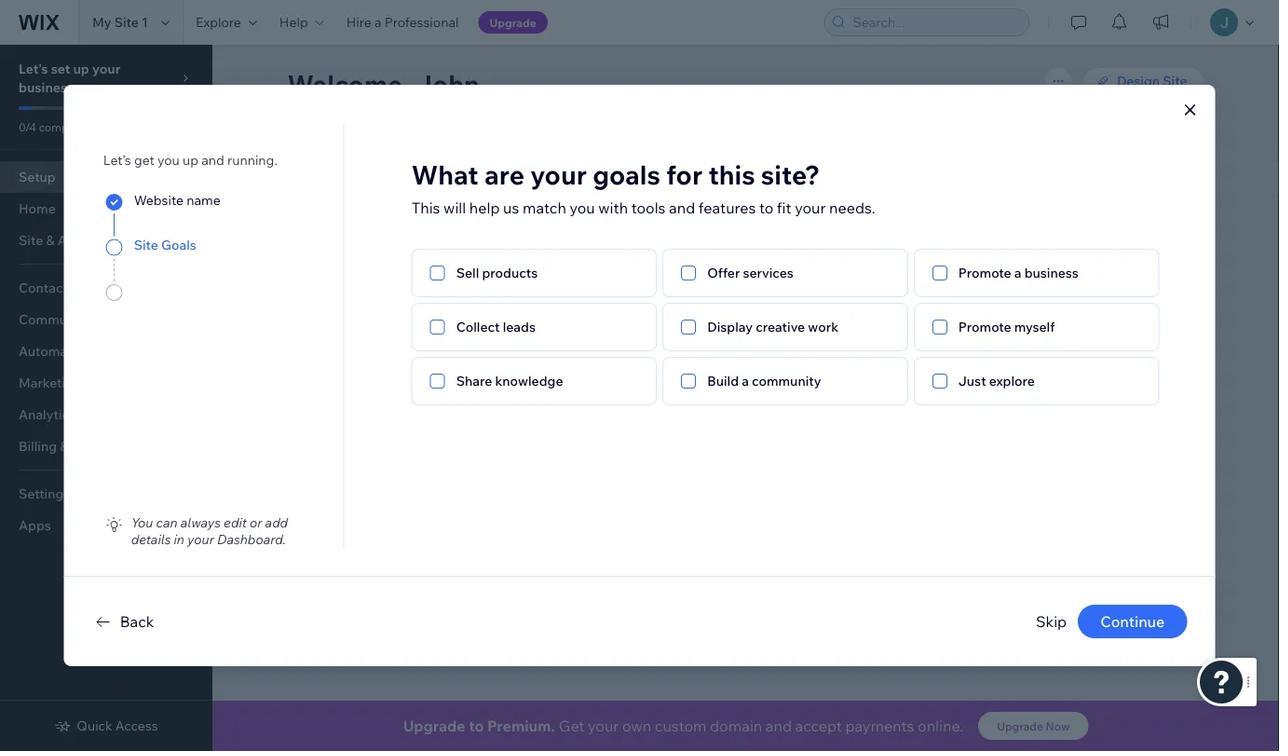 Task type: describe. For each thing, give the bounding box(es) containing it.
set inside sidebar element
[[51, 61, 70, 77]]

site?
[[761, 158, 820, 191]]

continue button
[[1078, 605, 1188, 638]]

welcome,
[[288, 68, 409, 100]]

quick access
[[77, 718, 158, 734]]

skip button
[[1036, 610, 1067, 633]]

leads
[[503, 319, 536, 335]]

now
[[1046, 719, 1070, 733]]

explore
[[196, 14, 241, 30]]

completed
[[39, 120, 95, 134]]

settings link
[[0, 478, 212, 510]]

and left secure
[[502, 313, 525, 329]]

2 horizontal spatial up
[[380, 149, 401, 170]]

your right get
[[588, 717, 619, 735]]

let's
[[103, 152, 131, 168]]

community
[[752, 373, 822, 389]]

and left the accept
[[766, 717, 792, 735]]

back
[[120, 612, 154, 631]]

goals
[[593, 158, 661, 191]]

website
[[134, 192, 184, 208]]

access
[[115, 718, 158, 734]]

own
[[622, 717, 652, 735]]

upgrade now
[[997, 719, 1070, 733]]

edit
[[224, 514, 247, 531]]

home
[[19, 200, 56, 217]]

it
[[572, 313, 580, 329]]

promote for promote a business
[[959, 265, 1012, 281]]

0 vertical spatial you
[[157, 152, 180, 168]]

and inside what are your goals for this site? this will help us match you with tools and features to fit your needs.
[[669, 199, 695, 217]]

what are your goals for this site? this will help us match you with tools and features to fit your needs.
[[412, 158, 876, 217]]

help
[[470, 199, 500, 217]]

payments
[[846, 717, 915, 735]]

a for promote
[[1015, 265, 1022, 281]]

upgrade for upgrade to premium. get your own custom domain and accept payments online.
[[403, 717, 466, 735]]

back button
[[92, 610, 154, 633]]

build
[[708, 373, 739, 389]]

website name
[[134, 192, 221, 208]]

offer services
[[708, 265, 794, 281]]

help button
[[268, 0, 335, 45]]

you inside what are your goals for this site? this will help us match you with tools and features to fit your needs.
[[570, 199, 595, 217]]

promote for promote myself
[[959, 319, 1012, 335]]

let's get you up and running.
[[103, 152, 278, 168]]

a for build
[[742, 373, 749, 389]]

upgrade now button
[[979, 712, 1089, 740]]

display
[[708, 319, 753, 335]]

premium.
[[487, 717, 555, 735]]

online.
[[918, 717, 964, 735]]

2 vertical spatial site
[[134, 237, 158, 253]]

let's go button
[[673, 345, 757, 373]]

fit
[[777, 199, 792, 217]]

tools
[[632, 199, 666, 217]]

setup link
[[0, 161, 212, 193]]

promote a business
[[959, 265, 1079, 281]]

hire a professional link
[[335, 0, 470, 45]]

my
[[92, 14, 111, 30]]

let's set up your business inside sidebar element
[[19, 61, 120, 96]]

are
[[485, 158, 525, 191]]

setup
[[19, 169, 56, 185]]

Display creative work checkbox
[[663, 303, 908, 351]]

home link
[[0, 193, 212, 225]]

explore
[[990, 373, 1035, 389]]

domain for custom
[[462, 269, 509, 286]]

hire a professional
[[346, 14, 459, 30]]

accept
[[796, 717, 842, 735]]

always
[[181, 514, 221, 531]]

0/4 completed
[[19, 120, 95, 134]]

display creative work
[[708, 319, 839, 335]]

secure
[[528, 313, 569, 329]]

update your site type
[[346, 219, 477, 235]]

quick
[[77, 718, 112, 734]]

creative
[[756, 319, 805, 335]]

0/4
[[19, 120, 36, 134]]

hire
[[346, 14, 372, 30]]

needs.
[[830, 199, 876, 217]]

your up 'match'
[[531, 158, 587, 191]]

skip
[[1036, 612, 1067, 631]]

settings
[[19, 486, 70, 502]]

promote myself
[[959, 319, 1055, 335]]

a for connect
[[402, 269, 410, 286]]

go
[[722, 350, 740, 367]]

can
[[156, 514, 178, 531]]

upgrade for upgrade now
[[997, 719, 1044, 733]]

site goals
[[134, 237, 196, 253]]

your inside let's set up your business
[[92, 61, 120, 77]]

your inside you can always edit or add details in your dashboard.
[[187, 531, 214, 548]]

site for my
[[114, 14, 139, 30]]

share
[[456, 373, 492, 389]]

myself
[[1015, 319, 1055, 335]]

upgrade to premium. get your own custom domain and accept payments online.
[[403, 717, 964, 735]]

help
[[279, 14, 308, 30]]

let's go
[[690, 350, 740, 367]]



Task type: vqa. For each thing, say whether or not it's contained in the screenshot.
promote a business
yes



Task type: locate. For each thing, give the bounding box(es) containing it.
2 horizontal spatial let's
[[690, 350, 719, 367]]

details
[[131, 531, 171, 548]]

business inside "checkbox"
[[1025, 265, 1079, 281]]

upgrade button
[[479, 11, 548, 34]]

to left fit
[[759, 199, 774, 217]]

custom
[[412, 269, 459, 286], [655, 717, 707, 735]]

site right the 'design'
[[1163, 73, 1188, 89]]

1 horizontal spatial up
[[183, 152, 199, 168]]

a right the hire
[[375, 14, 382, 30]]

automations link
[[0, 336, 212, 367]]

let's inside sidebar element
[[19, 61, 48, 77]]

2 vertical spatial business
[[1025, 265, 1079, 281]]

features
[[699, 199, 756, 217]]

just
[[959, 373, 987, 389]]

design site link
[[1084, 67, 1205, 95]]

let's set up your business up completed
[[19, 61, 120, 96]]

Collect leads checkbox
[[412, 303, 657, 351]]

0 vertical spatial site
[[114, 14, 139, 30]]

services
[[743, 265, 794, 281]]

sell products
[[456, 265, 538, 281]]

your down always
[[187, 531, 214, 548]]

1 vertical spatial promote
[[959, 319, 1012, 335]]

1 vertical spatial let's set up your business
[[310, 149, 516, 170]]

up up name at the left of the page
[[183, 152, 199, 168]]

promote up promote myself
[[959, 265, 1012, 281]]

let's set up your business up this
[[310, 149, 516, 170]]

business up help
[[445, 149, 516, 170]]

0 vertical spatial promote
[[959, 265, 1012, 281]]

to inside what are your goals for this site? this will help us match you with tools and features to fit your needs.
[[759, 199, 774, 217]]

your down "my"
[[92, 61, 120, 77]]

Promote myself checkbox
[[914, 303, 1160, 351]]

your down this
[[394, 219, 422, 235]]

1 vertical spatial in
[[174, 531, 184, 548]]

a
[[375, 14, 382, 30], [1015, 265, 1022, 281], [402, 269, 410, 286], [597, 313, 604, 329], [742, 373, 749, 389]]

this
[[412, 199, 440, 217]]

1 vertical spatial to
[[469, 717, 484, 735]]

1 horizontal spatial upgrade
[[490, 15, 537, 29]]

1 vertical spatial let's
[[310, 149, 348, 170]]

Promote a business checkbox
[[914, 249, 1160, 297]]

john
[[415, 68, 480, 100]]

in for your
[[174, 531, 184, 548]]

1 vertical spatial site
[[1163, 73, 1188, 89]]

collect leads
[[456, 319, 536, 335]]

a inside checkbox
[[742, 373, 749, 389]]

quick access button
[[54, 718, 158, 734]]

continue
[[1101, 612, 1165, 631]]

e.g., mystunningwebsite.com field
[[370, 346, 652, 372]]

promote inside promote myself checkbox
[[959, 319, 1012, 335]]

site left goals
[[134, 237, 158, 253]]

type
[[449, 219, 477, 235]]

0 horizontal spatial in
[[174, 531, 184, 548]]

Offer services checkbox
[[663, 249, 908, 297]]

0 horizontal spatial let's set up your business
[[19, 61, 120, 96]]

custom up perfect
[[412, 269, 459, 286]]

1 horizontal spatial let's set up your business
[[310, 149, 516, 170]]

1
[[142, 14, 148, 30]]

design site
[[1117, 73, 1188, 89]]

clicks.
[[631, 313, 668, 329]]

knowledge
[[495, 373, 563, 389]]

let's inside let's go button
[[690, 350, 719, 367]]

0 horizontal spatial you
[[157, 152, 180, 168]]

site
[[114, 14, 139, 30], [1163, 73, 1188, 89], [134, 237, 158, 253]]

0 vertical spatial in
[[583, 313, 594, 329]]

business up promote myself checkbox
[[1025, 265, 1079, 281]]

welcome, john
[[288, 68, 480, 100]]

upgrade left now
[[997, 719, 1044, 733]]

0 horizontal spatial up
[[73, 61, 89, 77]]

1 horizontal spatial in
[[583, 313, 594, 329]]

find your perfect domain and secure it in a few clicks.
[[346, 313, 668, 329]]

just explore
[[959, 373, 1035, 389]]

in down can
[[174, 531, 184, 548]]

your right fit
[[795, 199, 826, 217]]

let's
[[19, 61, 48, 77], [310, 149, 348, 170], [690, 350, 719, 367]]

in
[[583, 313, 594, 329], [174, 531, 184, 548]]

connect a custom domain
[[346, 269, 509, 286]]

1 horizontal spatial you
[[570, 199, 595, 217]]

upgrade inside upgrade now button
[[997, 719, 1044, 733]]

Share knowledge checkbox
[[412, 357, 657, 405]]

promote inside "checkbox"
[[959, 265, 1012, 281]]

0 vertical spatial let's
[[19, 61, 48, 77]]

with
[[599, 199, 628, 217]]

upgrade inside the upgrade button
[[490, 15, 537, 29]]

upgrade left the premium.
[[403, 717, 466, 735]]

sidebar element
[[0, 45, 212, 751]]

you
[[131, 514, 153, 531]]

offer
[[708, 265, 740, 281]]

what
[[412, 158, 479, 191]]

set up 0/4 completed on the top
[[51, 61, 70, 77]]

up left what
[[380, 149, 401, 170]]

us
[[503, 199, 519, 217]]

1 promote from the top
[[959, 265, 1012, 281]]

domain up find your perfect domain and secure it in a few clicks.
[[462, 269, 509, 286]]

Build a community checkbox
[[663, 357, 908, 405]]

domain for perfect
[[453, 313, 499, 329]]

0 vertical spatial business
[[19, 79, 74, 96]]

0 horizontal spatial set
[[51, 61, 70, 77]]

a up promote myself
[[1015, 265, 1022, 281]]

and left running.
[[201, 152, 224, 168]]

0 horizontal spatial to
[[469, 717, 484, 735]]

1 horizontal spatial custom
[[655, 717, 707, 735]]

1 horizontal spatial set
[[351, 149, 376, 170]]

upgrade for upgrade
[[490, 15, 537, 29]]

upgrade right professional
[[490, 15, 537, 29]]

a right the connect
[[402, 269, 410, 286]]

0 horizontal spatial custom
[[412, 269, 459, 286]]

my site 1
[[92, 14, 148, 30]]

1 vertical spatial set
[[351, 149, 376, 170]]

0 vertical spatial let's set up your business
[[19, 61, 120, 96]]

let's right running.
[[310, 149, 348, 170]]

1 horizontal spatial let's
[[310, 149, 348, 170]]

1 vertical spatial business
[[445, 149, 516, 170]]

a left few
[[597, 313, 604, 329]]

will
[[444, 199, 466, 217]]

this
[[709, 158, 755, 191]]

business inside sidebar element
[[19, 79, 74, 96]]

custom right own
[[655, 717, 707, 735]]

you right get
[[157, 152, 180, 168]]

domain
[[462, 269, 509, 286], [453, 313, 499, 329], [710, 717, 763, 735]]

domain left leads
[[453, 313, 499, 329]]

a inside "checkbox"
[[1015, 265, 1022, 281]]

professional
[[385, 14, 459, 30]]

and
[[201, 152, 224, 168], [669, 199, 695, 217], [502, 313, 525, 329], [766, 717, 792, 735]]

for
[[667, 158, 703, 191]]

perfect
[[406, 313, 450, 329]]

upgrade
[[490, 15, 537, 29], [403, 717, 466, 735], [997, 719, 1044, 733]]

site left 1
[[114, 14, 139, 30]]

0 horizontal spatial upgrade
[[403, 717, 466, 735]]

0 horizontal spatial let's
[[19, 61, 48, 77]]

let's left go
[[690, 350, 719, 367]]

promote
[[959, 265, 1012, 281], [959, 319, 1012, 335]]

in inside you can always edit or add details in your dashboard.
[[174, 531, 184, 548]]

name
[[187, 192, 221, 208]]

site inside design site link
[[1163, 73, 1188, 89]]

automations
[[19, 343, 98, 359]]

work
[[808, 319, 839, 335]]

1 vertical spatial you
[[570, 199, 595, 217]]

up
[[73, 61, 89, 77], [380, 149, 401, 170], [183, 152, 199, 168]]

Search... field
[[848, 9, 1023, 35]]

a right build
[[742, 373, 749, 389]]

goals
[[161, 237, 196, 253]]

get
[[134, 152, 155, 168]]

Sell products checkbox
[[412, 249, 657, 297]]

2 horizontal spatial business
[[1025, 265, 1079, 281]]

your up this
[[405, 149, 441, 170]]

build a community
[[708, 373, 822, 389]]

0 vertical spatial to
[[759, 199, 774, 217]]

set up update
[[351, 149, 376, 170]]

connect
[[346, 269, 399, 286]]

site for design
[[1163, 73, 1188, 89]]

a inside "link"
[[375, 14, 382, 30]]

0 vertical spatial set
[[51, 61, 70, 77]]

collect
[[456, 319, 500, 335]]

your right find
[[376, 313, 403, 329]]

you left "with"
[[570, 199, 595, 217]]

2 vertical spatial domain
[[710, 717, 763, 735]]

site
[[424, 219, 446, 235]]

0 horizontal spatial business
[[19, 79, 74, 96]]

2 horizontal spatial upgrade
[[997, 719, 1044, 733]]

to
[[759, 199, 774, 217], [469, 717, 484, 735]]

1 horizontal spatial business
[[445, 149, 516, 170]]

0 vertical spatial custom
[[412, 269, 459, 286]]

2 promote from the top
[[959, 319, 1012, 335]]

business up 0/4 completed on the top
[[19, 79, 74, 96]]

dashboard.
[[217, 531, 286, 548]]

up up completed
[[73, 61, 89, 77]]

add
[[265, 514, 288, 531]]

let's set up your business
[[19, 61, 120, 96], [310, 149, 516, 170]]

1 horizontal spatial to
[[759, 199, 774, 217]]

0 vertical spatial domain
[[462, 269, 509, 286]]

Just explore checkbox
[[914, 357, 1160, 405]]

products
[[482, 265, 538, 281]]

in right the it
[[583, 313, 594, 329]]

and right tools
[[669, 199, 695, 217]]

update
[[346, 219, 391, 235]]

1 vertical spatial domain
[[453, 313, 499, 329]]

let's up 0/4
[[19, 61, 48, 77]]

to left the premium.
[[469, 717, 484, 735]]

domain left the accept
[[710, 717, 763, 735]]

2 vertical spatial let's
[[690, 350, 719, 367]]

promote left myself
[[959, 319, 1012, 335]]

in for a
[[583, 313, 594, 329]]

1 vertical spatial custom
[[655, 717, 707, 735]]

design
[[1117, 73, 1160, 89]]

few
[[607, 313, 628, 329]]

up inside sidebar element
[[73, 61, 89, 77]]

a for hire
[[375, 14, 382, 30]]



